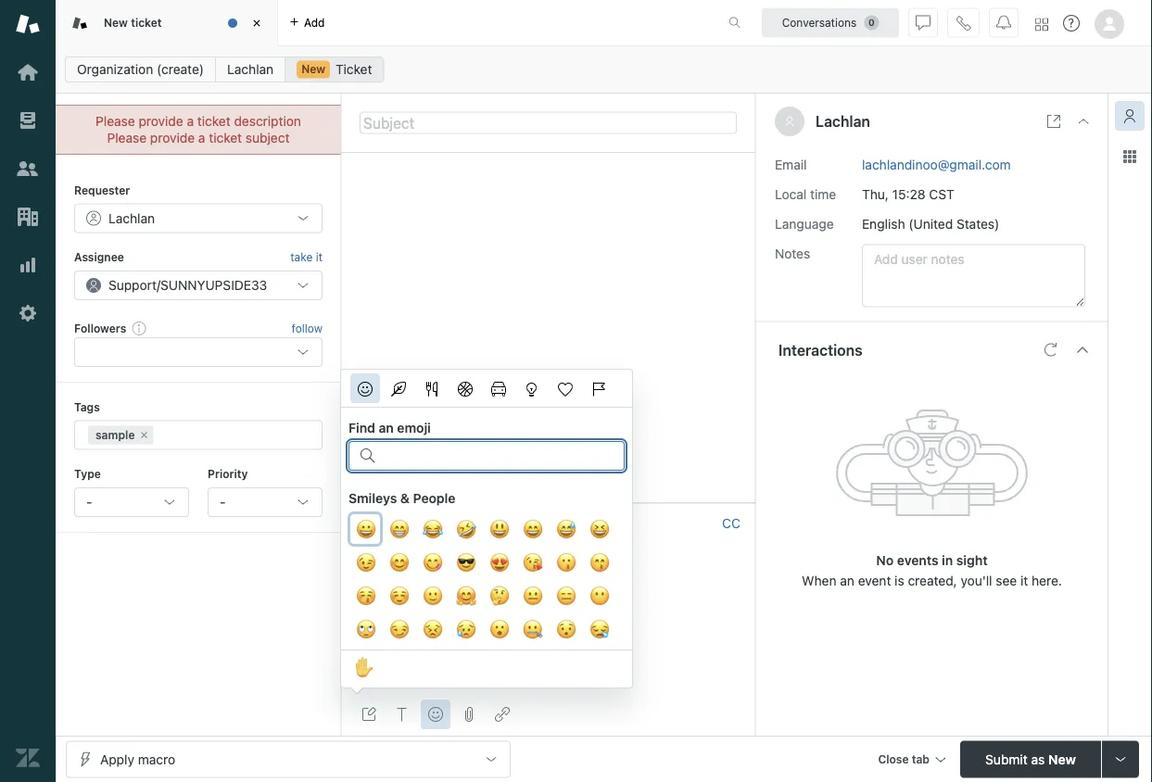 Task type: vqa. For each thing, say whether or not it's contained in the screenshot.
one to the left
no



Task type: locate. For each thing, give the bounding box(es) containing it.
new inside new link
[[302, 63, 326, 76]]

lachlan up description
[[227, 62, 274, 77]]

type
[[74, 468, 101, 481]]

2 vertical spatial ticket
[[209, 130, 242, 146]]

😶️ 🙄️
[[356, 585, 608, 643]]

add link (cmd k) image
[[495, 707, 510, 722]]

1 horizontal spatial lachlan
[[539, 517, 581, 530]]

&
[[400, 491, 410, 506]]

- down priority
[[220, 495, 226, 510]]

🙄️
[[356, 618, 375, 643]]

organizations image
[[16, 205, 40, 229]]

it inside button
[[316, 251, 323, 264]]

find an emoji
[[349, 421, 431, 436]]

an left event
[[840, 573, 855, 588]]

1 vertical spatial new
[[302, 63, 326, 76]]

1 horizontal spatial - button
[[208, 488, 323, 517]]

user image
[[784, 116, 796, 127], [786, 117, 794, 127]]

submit
[[986, 752, 1028, 767]]

cc button
[[722, 515, 741, 532]]

people
[[413, 491, 456, 506]]

0 horizontal spatial it
[[316, 251, 323, 264]]

close image inside new ticket tab
[[248, 14, 266, 32]]

take
[[290, 251, 313, 264]]

view more details image
[[1047, 114, 1062, 129]]

- button
[[74, 488, 189, 517], [208, 488, 323, 517]]

provide
[[139, 114, 183, 129], [150, 130, 195, 146]]

ticket inside tab
[[131, 16, 162, 29]]

🤐️
[[523, 618, 542, 643]]

a down (create) at the left
[[187, 114, 194, 129]]

an inside no events in sight when an event is created, you'll see it here.
[[840, 573, 855, 588]]

reporting image
[[16, 253, 40, 277]]

- for type
[[86, 495, 92, 510]]

1 horizontal spatial close image
[[1077, 114, 1091, 129]]

lachlandinoo@gmail.com
[[862, 157, 1011, 172]]

ticket
[[131, 16, 162, 29], [197, 114, 231, 129], [209, 130, 242, 146]]

😑️
[[556, 585, 575, 609]]

😗️
[[556, 551, 575, 576]]

new
[[104, 16, 128, 29], [302, 63, 326, 76], [1049, 752, 1076, 767]]

new right lachlan link
[[302, 63, 326, 76]]

no events in sight when an event is created, you'll see it here.
[[802, 553, 1062, 588]]

1 vertical spatial an
[[840, 573, 855, 588]]

😥️
[[456, 618, 475, 643]]

sight
[[957, 553, 988, 568]]

(united
[[909, 216, 953, 231]]

no
[[877, 553, 894, 568]]

english
[[862, 216, 906, 231]]

😎️
[[456, 551, 475, 576]]

an right "find"
[[379, 421, 394, 436]]

2 vertical spatial new
[[1049, 752, 1076, 767]]

1 vertical spatial lachlan
[[816, 113, 871, 130]]

new inside new ticket tab
[[104, 16, 128, 29]]

close image right view more details image
[[1077, 114, 1091, 129]]

0 horizontal spatial - button
[[74, 488, 189, 517]]

0 vertical spatial it
[[316, 251, 323, 264]]

description
[[234, 114, 301, 129]]

0 vertical spatial an
[[379, 421, 394, 436]]

as
[[1032, 752, 1045, 767]]

close image
[[248, 14, 266, 32], [1077, 114, 1091, 129]]

😆️
[[590, 518, 608, 542]]

1 vertical spatial provide
[[150, 130, 195, 146]]

events
[[897, 553, 939, 568]]

0 horizontal spatial a
[[187, 114, 194, 129]]

0 horizontal spatial new
[[104, 16, 128, 29]]

1 horizontal spatial new
[[302, 63, 326, 76]]

2 - button from the left
[[208, 488, 323, 517]]

get help image
[[1064, 15, 1080, 32]]

- down type
[[86, 495, 92, 510]]

is
[[895, 573, 905, 588]]

follow
[[292, 322, 323, 335]]

new right as
[[1049, 752, 1076, 767]]

15:28
[[893, 186, 926, 202]]

when
[[802, 573, 837, 588]]

tabs tab list
[[56, 0, 709, 46]]

lachlan up time
[[816, 113, 871, 130]]

close image up lachlan link
[[248, 14, 266, 32]]

😪️
[[590, 618, 608, 643]]

new for new
[[302, 63, 326, 76]]

😚️
[[356, 585, 375, 609]]

an
[[379, 421, 394, 436], [840, 573, 855, 588]]

organization
[[77, 62, 153, 77]]

language
[[775, 216, 834, 231]]

0 vertical spatial a
[[187, 114, 194, 129]]

0 horizontal spatial -
[[86, 495, 92, 510]]

😘️
[[523, 551, 542, 576]]

2 - from the left
[[220, 495, 226, 510]]

submit as new
[[986, 752, 1076, 767]]

thu, 15:28 cst
[[862, 186, 955, 202]]

1 vertical spatial close image
[[1077, 114, 1091, 129]]

0 vertical spatial ticket
[[131, 16, 162, 29]]

insert emojis image
[[428, 707, 443, 722]]

1 horizontal spatial a
[[198, 130, 205, 146]]

notes
[[775, 246, 811, 261]]

😁️
[[389, 518, 408, 542]]

2 horizontal spatial new
[[1049, 752, 1076, 767]]

0 horizontal spatial lachlan
[[227, 62, 274, 77]]

Add user notes text field
[[862, 244, 1086, 307]]

1 horizontal spatial it
[[1021, 573, 1029, 588]]

Find an emoji field
[[383, 442, 613, 466]]

it right take
[[316, 251, 323, 264]]

0 vertical spatial close image
[[248, 14, 266, 32]]

it right see
[[1021, 573, 1029, 588]]

views image
[[16, 108, 40, 133]]

please
[[96, 114, 135, 129], [107, 130, 147, 146]]

😄️
[[523, 518, 542, 542]]

- button down priority
[[208, 488, 323, 517]]

a
[[187, 114, 194, 129], [198, 130, 205, 146]]

🙂️
[[423, 585, 441, 609]]

0 horizontal spatial an
[[379, 421, 394, 436]]

new up organization
[[104, 16, 128, 29]]

edit user image
[[588, 517, 601, 530]]

0 vertical spatial lachlan
[[227, 62, 274, 77]]

english (united states)
[[862, 216, 1000, 231]]

follow button
[[292, 320, 323, 337]]

-
[[86, 495, 92, 510], [220, 495, 226, 510]]

interactions
[[779, 341, 863, 359]]

1 - from the left
[[86, 495, 92, 510]]

Public reply composer text field
[[351, 543, 747, 582]]

ticket left description
[[197, 114, 231, 129]]

😶️
[[590, 585, 608, 609]]

ticket left subject
[[209, 130, 242, 146]]

1 - button from the left
[[74, 488, 189, 517]]

local time
[[775, 186, 837, 202]]

😣️
[[423, 618, 441, 643]]

it inside no events in sight when an event is created, you'll see it here.
[[1021, 573, 1029, 588]]

- button down type
[[74, 488, 189, 517]]

😃️
[[490, 518, 508, 542]]

0 vertical spatial new
[[104, 16, 128, 29]]

1 horizontal spatial an
[[840, 573, 855, 588]]

a left subject
[[198, 130, 205, 146]]

customer context image
[[1123, 108, 1138, 123]]

😙️ 😚️
[[356, 551, 608, 609]]

lachlan
[[227, 62, 274, 77], [816, 113, 871, 130], [539, 517, 581, 530]]

😅️
[[556, 518, 575, 542]]

here.
[[1032, 573, 1062, 588]]

ticket up organization (create)
[[131, 16, 162, 29]]

1 horizontal spatial -
[[220, 495, 226, 510]]

lachlandinoo@gmail.com image
[[520, 516, 535, 531]]

1 vertical spatial it
[[1021, 573, 1029, 588]]

customers image
[[16, 157, 40, 181]]

0 horizontal spatial close image
[[248, 14, 266, 32]]

🤔️
[[490, 585, 508, 609]]

lachlan right lachlandinoo@gmail.com image
[[539, 517, 581, 530]]

new link
[[285, 57, 384, 83]]

1 vertical spatial please
[[107, 130, 147, 146]]



Task type: describe. For each thing, give the bounding box(es) containing it.
add attachment image
[[462, 707, 477, 722]]

to
[[490, 515, 505, 531]]

☺️
[[389, 585, 408, 609]]

1 vertical spatial a
[[198, 130, 205, 146]]

take it button
[[290, 248, 323, 267]]

format text image
[[395, 707, 410, 722]]

draft mode image
[[362, 707, 376, 722]]

new ticket
[[104, 16, 162, 29]]

zendesk support image
[[16, 12, 40, 36]]

apps image
[[1123, 149, 1138, 164]]

0 vertical spatial please
[[96, 114, 135, 129]]

cst
[[929, 186, 955, 202]]

lachlan link
[[215, 57, 286, 83]]

😏️
[[389, 618, 408, 643]]

😆️ 😉️
[[356, 518, 608, 576]]

take it
[[290, 251, 323, 264]]

😊️
[[389, 551, 408, 576]]

0 vertical spatial provide
[[139, 114, 183, 129]]

🤗️
[[456, 585, 475, 609]]

get started image
[[16, 60, 40, 84]]

time
[[810, 186, 837, 202]]

- for priority
[[220, 495, 226, 510]]

zendesk image
[[16, 746, 40, 771]]

email
[[775, 157, 807, 172]]

see
[[996, 573, 1017, 588]]

✋ button
[[349, 653, 378, 686]]

😐️
[[523, 585, 542, 609]]

sample
[[358, 546, 406, 561]]

2 horizontal spatial lachlan
[[816, 113, 871, 130]]

secondary element
[[56, 51, 1153, 88]]

created,
[[908, 573, 958, 588]]

you'll
[[961, 573, 993, 588]]

smileys & people
[[349, 491, 456, 506]]

smileys
[[349, 491, 397, 506]]

Subject field
[[360, 112, 737, 134]]

find
[[349, 421, 375, 436]]

subject
[[246, 130, 290, 146]]

- button for type
[[74, 488, 189, 517]]

organization (create) button
[[65, 57, 216, 83]]

😙️
[[590, 551, 608, 576]]

new ticket tab
[[56, 0, 278, 46]]

in
[[942, 553, 953, 568]]

🤣️
[[456, 518, 475, 542]]

😀️
[[356, 518, 375, 542]]

lachlan inside "secondary" element
[[227, 62, 274, 77]]

emoji
[[397, 421, 431, 436]]

priority
[[208, 468, 248, 481]]

😂️
[[423, 518, 441, 542]]

😋️
[[423, 551, 441, 576]]

zendesk products image
[[1036, 18, 1049, 31]]

please provide a ticket description please provide a ticket subject
[[96, 114, 301, 146]]

admin image
[[16, 301, 40, 325]]

conversations button
[[762, 8, 899, 38]]

😮️
[[490, 618, 508, 643]]

1 vertical spatial ticket
[[197, 114, 231, 129]]

😉️
[[356, 551, 375, 576]]

✋
[[354, 656, 373, 681]]

states)
[[957, 216, 1000, 231]]

- button for priority
[[208, 488, 323, 517]]

event
[[858, 573, 891, 588]]

cc
[[722, 515, 741, 531]]

(create)
[[157, 62, 204, 77]]

😯️
[[556, 618, 575, 643]]

😍️
[[490, 551, 508, 576]]

organization (create)
[[77, 62, 204, 77]]

thu,
[[862, 186, 889, 202]]

conversations
[[782, 16, 857, 29]]

main element
[[0, 0, 56, 783]]

2 vertical spatial lachlan
[[539, 517, 581, 530]]

new for new ticket
[[104, 16, 128, 29]]

local
[[775, 186, 807, 202]]



